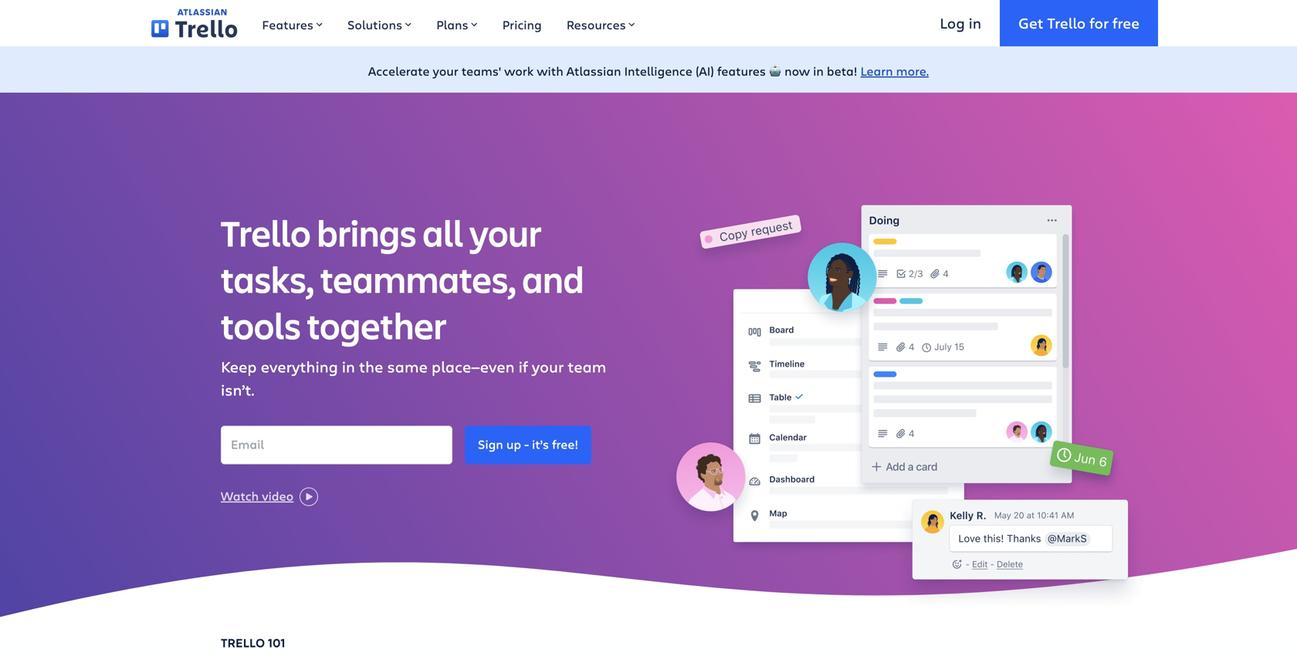 Task type: locate. For each thing, give the bounding box(es) containing it.
pricing link
[[490, 0, 554, 46]]

in
[[969, 13, 982, 33], [813, 63, 824, 79], [342, 356, 355, 377]]

isn't.
[[221, 379, 254, 400]]

teams'
[[462, 63, 501, 79]]

2 vertical spatial in
[[342, 356, 355, 377]]

your right the all
[[469, 208, 542, 257]]

brings
[[317, 208, 417, 257]]

your right if in the bottom of the page
[[532, 356, 564, 377]]

everything
[[261, 356, 338, 377]]

together
[[307, 301, 446, 350]]

and
[[522, 254, 584, 303]]

101
[[268, 634, 285, 651]]

your
[[433, 63, 458, 79], [469, 208, 542, 257], [532, 356, 564, 377]]

1 vertical spatial trello
[[221, 208, 311, 257]]

0 vertical spatial in
[[969, 13, 982, 33]]

tasks,
[[221, 254, 314, 303]]

resources
[[567, 16, 626, 33]]

0 vertical spatial your
[[433, 63, 458, 79]]

0 vertical spatial trello
[[1047, 13, 1086, 33]]

accelerate your teams' work with atlassian intelligence (ai) features 🤖 now in beta! learn more.
[[368, 63, 929, 79]]

🤖
[[769, 63, 782, 79]]

in for intelligence
[[813, 63, 824, 79]]

learn
[[861, 63, 893, 79]]

trello
[[1047, 13, 1086, 33], [221, 208, 311, 257], [221, 634, 265, 651]]

2 vertical spatial your
[[532, 356, 564, 377]]

in inside the trello brings all your tasks, teammates, and tools together keep everything in the same place—even if your team isn't.
[[342, 356, 355, 377]]

if
[[519, 356, 528, 377]]

log
[[940, 13, 965, 33]]

-
[[524, 436, 529, 453]]

your left teams'
[[433, 63, 458, 79]]

plans
[[436, 16, 468, 33]]

with
[[537, 63, 564, 79]]

1 vertical spatial your
[[469, 208, 542, 257]]

learn more. link
[[861, 63, 929, 79]]

trello brings all your tasks, teammates, and tools together keep everything in the same place—even if your team isn't.
[[221, 208, 606, 400]]

2 vertical spatial trello
[[221, 634, 265, 651]]

team
[[568, 356, 606, 377]]

trello inside the trello brings all your tasks, teammates, and tools together keep everything in the same place—even if your team isn't.
[[221, 208, 311, 257]]

same
[[387, 356, 428, 377]]

0 horizontal spatial in
[[342, 356, 355, 377]]

atlassian
[[567, 63, 621, 79]]

in right "log"
[[969, 13, 982, 33]]

in right now at the right
[[813, 63, 824, 79]]

1 horizontal spatial in
[[813, 63, 824, 79]]

sign
[[478, 436, 503, 453]]

in left the
[[342, 356, 355, 377]]

watch video
[[221, 487, 294, 504]]

(ai)
[[696, 63, 714, 79]]

up
[[506, 436, 521, 453]]

watch
[[221, 487, 259, 504]]

more.
[[896, 63, 929, 79]]

an illustration showing different features of a trello board image
[[661, 192, 1150, 623]]

1 vertical spatial in
[[813, 63, 824, 79]]

log in link
[[922, 0, 1000, 46]]



Task type: vqa. For each thing, say whether or not it's contained in the screenshot.
Watch video
yes



Task type: describe. For each thing, give the bounding box(es) containing it.
free!
[[552, 436, 578, 453]]

log in
[[940, 13, 982, 33]]

get trello for free link
[[1000, 0, 1158, 46]]

now
[[785, 63, 810, 79]]

trello 101
[[221, 634, 285, 651]]

trello inside "link"
[[1047, 13, 1086, 33]]

for
[[1090, 13, 1109, 33]]

intelligence
[[624, 63, 693, 79]]

solutions button
[[335, 0, 424, 46]]

get trello for free
[[1019, 13, 1140, 33]]

accelerate
[[368, 63, 430, 79]]

features button
[[250, 0, 335, 46]]

beta!
[[827, 63, 858, 79]]

sign up - it's free!
[[478, 436, 578, 453]]

resources button
[[554, 0, 648, 46]]

work
[[504, 63, 534, 79]]

features
[[717, 63, 766, 79]]

keep
[[221, 356, 257, 377]]

it's
[[532, 436, 549, 453]]

the
[[359, 356, 383, 377]]

2 horizontal spatial in
[[969, 13, 982, 33]]

video
[[262, 487, 294, 504]]

get
[[1019, 13, 1044, 33]]

plans button
[[424, 0, 490, 46]]

solutions
[[347, 16, 402, 33]]

features
[[262, 16, 313, 33]]

trello for brings
[[221, 208, 311, 257]]

in for and
[[342, 356, 355, 377]]

pricing
[[502, 16, 542, 33]]

sign up - it's free! button
[[465, 426, 592, 464]]

watch video link
[[221, 486, 318, 506]]

trello for 101
[[221, 634, 265, 651]]

all
[[423, 208, 463, 257]]

Email email field
[[221, 426, 453, 464]]

free
[[1113, 13, 1140, 33]]

place—even
[[432, 356, 515, 377]]

atlassian trello image
[[151, 9, 237, 38]]

tools
[[221, 301, 301, 350]]

teammates,
[[320, 254, 516, 303]]



